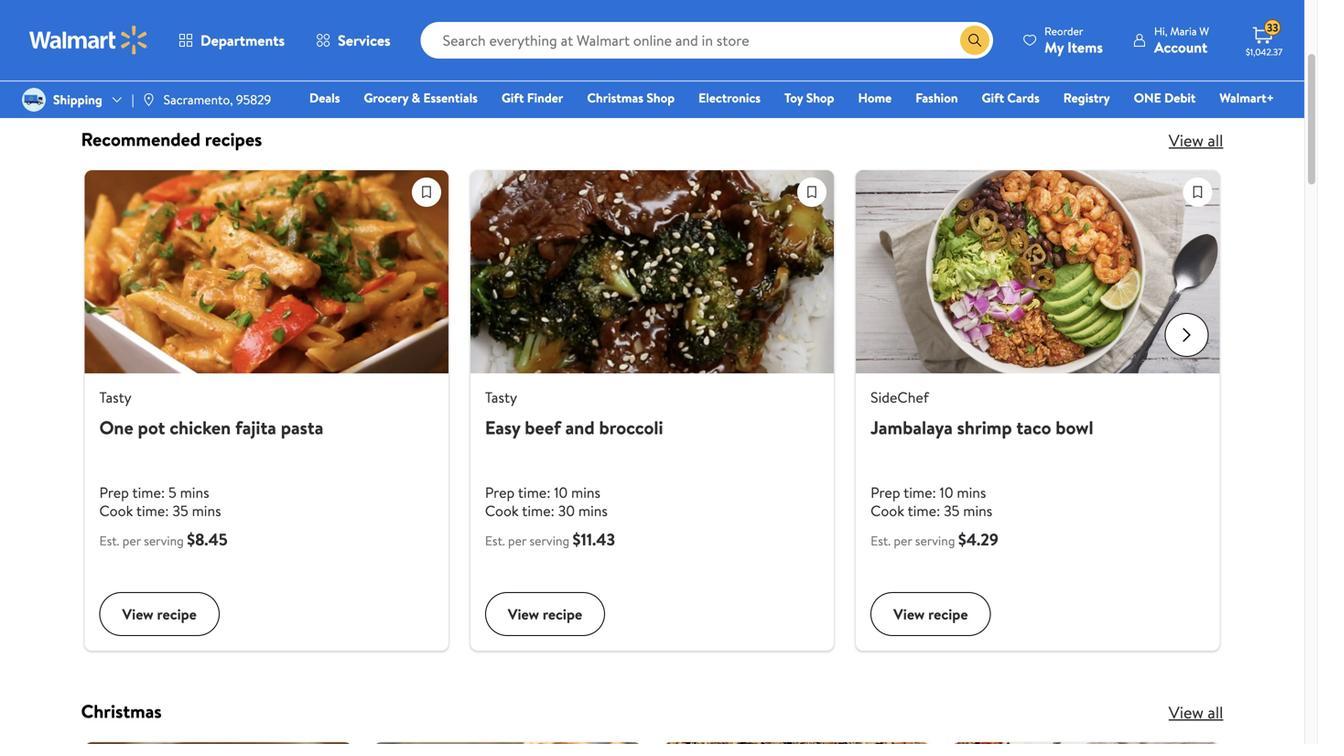 Task type: vqa. For each thing, say whether or not it's contained in the screenshot.


Task type: locate. For each thing, give the bounding box(es) containing it.
2 horizontal spatial per
[[894, 532, 912, 550]]

jambalaya shrimp taco bowl
[[871, 415, 1094, 440]]

0 horizontal spatial gift
[[502, 89, 524, 107]]

dinner link
[[695, 46, 770, 82]]

one pot chicken fajita pasta
[[99, 415, 324, 440]]

serving for beef
[[530, 532, 570, 550]]

1 horizontal spatial dish
[[982, 55, 1006, 73]]

1 view recipe from the left
[[122, 604, 197, 625]]

hi, maria w account
[[1155, 23, 1210, 57]]

2 horizontal spatial christmas
[[587, 89, 644, 107]]

recipes down sacramento, 95829
[[205, 126, 262, 152]]

thanksgiving button
[[337, 46, 437, 82]]

view all link for recommended recipes
[[1169, 129, 1224, 152]]

10 inside prep time: 10 mins cook time: 35 mins
[[940, 483, 954, 503]]

1 vertical spatial all
[[1208, 701, 1224, 724]]

0 horizontal spatial  image
[[22, 88, 46, 112]]

0 vertical spatial view all link
[[1169, 129, 1224, 152]]

1 horizontal spatial 10
[[940, 483, 954, 503]]

recipes
[[145, 55, 185, 73], [205, 126, 262, 152]]

view recipe for beef
[[508, 604, 583, 625]]

european button
[[1184, 46, 1266, 82]]

3 prep from the left
[[871, 483, 901, 503]]

serving down prep time: 5 mins cook time: 35 mins
[[144, 532, 184, 550]]

cook inside prep time: 10 mins cook time: 35 mins
[[871, 501, 905, 521]]

shop inside the christmas shop link
[[647, 89, 675, 107]]

2 horizontal spatial view recipe
[[894, 604, 968, 625]]

1 gift from the left
[[502, 89, 524, 107]]

10
[[554, 483, 568, 503], [940, 483, 954, 503]]

cook up est. per serving $4.29
[[871, 501, 905, 521]]

christmas for the christmas button
[[459, 55, 514, 73]]

recipe down est. per serving $4.29
[[929, 604, 968, 625]]

dish inside button
[[982, 55, 1006, 73]]

est. down prep time: 5 mins cook time: 35 mins
[[99, 532, 119, 550]]

prep time: 5 mins cook time: 35 mins
[[99, 483, 221, 521]]

per down 'prep time: 10 mins cook time: 30 mins'
[[508, 532, 527, 550]]

0 vertical spatial christmas
[[459, 55, 514, 73]]

1 est. from the left
[[99, 532, 119, 550]]

est.
[[99, 532, 119, 550], [485, 532, 505, 550], [871, 532, 891, 550]]

per inside 'est. per serving $8.45'
[[122, 532, 141, 550]]

tasty for easy
[[485, 387, 517, 407]]

2 horizontal spatial serving
[[916, 532, 956, 550]]

 image left shipping
[[22, 88, 46, 112]]

dinner button
[[695, 46, 762, 82]]

1 shop from the left
[[647, 89, 675, 107]]

dish inside "button"
[[894, 55, 919, 73]]

1 horizontal spatial cook
[[485, 501, 519, 521]]

1 horizontal spatial gift
[[982, 89, 1005, 107]]

0 horizontal spatial my
[[125, 55, 142, 73]]

35 for pot
[[173, 501, 188, 521]]

maria
[[1171, 23, 1197, 39]]

prep inside 'prep time: 10 mins cook time: 30 mins'
[[485, 483, 515, 503]]

3 view recipe from the left
[[894, 604, 968, 625]]

test image for jambalaya shrimp taco bowl
[[1184, 179, 1212, 206]]

0 horizontal spatial test image
[[413, 179, 440, 206]]

5
[[168, 483, 176, 503]]

gift inside gift cards link
[[982, 89, 1005, 107]]

1 view all link from the top
[[1169, 129, 1224, 152]]

w
[[1200, 23, 1210, 39]]

1 per from the left
[[122, 532, 141, 550]]

my recipes button
[[88, 46, 199, 82]]

home link
[[850, 88, 900, 108]]

test image
[[799, 179, 826, 206]]

main dish
[[864, 55, 919, 73]]

per down prep time: 5 mins cook time: 35 mins
[[122, 532, 141, 550]]

cook for one pot chicken fajita pasta
[[99, 501, 133, 521]]

view recipe
[[122, 604, 197, 625], [508, 604, 583, 625], [894, 604, 968, 625]]

est. for easy beef and broccoli
[[485, 532, 505, 550]]

view recipe for pot
[[122, 604, 197, 625]]

est. inside 'est. per serving $8.45'
[[99, 532, 119, 550]]

0 horizontal spatial 10
[[554, 483, 568, 503]]

2 gift from the left
[[982, 89, 1005, 107]]

10 inside 'prep time: 10 mins cook time: 30 mins'
[[554, 483, 568, 503]]

3 per from the left
[[894, 532, 912, 550]]

2 35 from the left
[[944, 501, 960, 521]]

1 all from the top
[[1208, 129, 1224, 152]]

time:
[[132, 483, 165, 503], [518, 483, 551, 503], [904, 483, 937, 503], [136, 501, 169, 521], [522, 501, 555, 521], [908, 501, 941, 521]]

2 shop from the left
[[806, 89, 835, 107]]

35 inside prep time: 10 mins cook time: 35 mins
[[944, 501, 960, 521]]

tasty up the 'one' at bottom
[[99, 387, 132, 407]]

deals
[[310, 89, 340, 107]]

and
[[566, 415, 595, 440]]

recipe for shrimp
[[929, 604, 968, 625]]

dinner
[[710, 55, 748, 73]]

1 serving from the left
[[144, 532, 184, 550]]

1 10 from the left
[[554, 483, 568, 503]]

 image right |
[[142, 92, 156, 107]]

view recipe down est. per serving $11.43
[[508, 604, 583, 625]]

shop right toy
[[806, 89, 835, 107]]

 image
[[22, 88, 46, 112], [142, 92, 156, 107]]

cards
[[1008, 89, 1040, 107]]

per for easy
[[508, 532, 527, 550]]

thanksgiving
[[351, 55, 422, 73]]

christmas for christmas shop
[[587, 89, 644, 107]]

cook up est. per serving $11.43
[[485, 501, 519, 521]]

3 recipe from the left
[[929, 604, 968, 625]]

shop inside toy shop link
[[806, 89, 835, 107]]

3 serving from the left
[[916, 532, 956, 550]]

recipe for pot
[[157, 604, 197, 625]]

2 view recipe from the left
[[508, 604, 583, 625]]

view all link
[[1169, 129, 1224, 152], [1169, 701, 1224, 724]]

0 horizontal spatial recipe
[[157, 604, 197, 625]]

gift finder
[[502, 89, 563, 107]]

essentials
[[423, 89, 478, 107]]

1 horizontal spatial tasty
[[485, 387, 517, 407]]

1 view all from the top
[[1169, 129, 1224, 152]]

recipes up sacramento,
[[145, 55, 185, 73]]

35 inside prep time: 5 mins cook time: 35 mins
[[173, 501, 188, 521]]

95829
[[236, 91, 271, 108]]

dish
[[894, 55, 919, 73], [982, 55, 1006, 73]]

cook inside 'prep time: 10 mins cook time: 30 mins'
[[485, 501, 519, 521]]

walmart+
[[1220, 89, 1275, 107]]

est. per serving $4.29
[[871, 528, 999, 551]]

1 recipe from the left
[[157, 604, 197, 625]]

view for jambalaya shrimp taco bowl
[[894, 604, 925, 625]]

my inside button
[[125, 55, 142, 73]]

view recipe down est. per serving $4.29
[[894, 604, 968, 625]]

est. down 'prep time: 10 mins cook time: 30 mins'
[[485, 532, 505, 550]]

gift cards link
[[974, 88, 1048, 108]]

cook up 'est. per serving $8.45'
[[99, 501, 133, 521]]

shop for christmas shop
[[647, 89, 675, 107]]

taco
[[1017, 415, 1052, 440]]

1 dish from the left
[[894, 55, 919, 73]]

2 all from the top
[[1208, 701, 1224, 724]]

jambalaya shrimp taco bowl image
[[856, 170, 1220, 374]]

35
[[173, 501, 188, 521], [944, 501, 960, 521]]

1 tasty from the left
[[99, 387, 132, 407]]

prep inside prep time: 10 mins cook time: 35 mins
[[871, 483, 901, 503]]

european link
[[1184, 46, 1273, 82]]

recipe
[[157, 604, 197, 625], [543, 604, 583, 625], [929, 604, 968, 625]]

prep up est. per serving $4.29
[[871, 483, 901, 503]]

prep inside prep time: 5 mins cook time: 35 mins
[[99, 483, 129, 503]]

35 up 'est. per serving $8.45'
[[173, 501, 188, 521]]

account
[[1155, 37, 1208, 57]]

0 horizontal spatial 35
[[173, 501, 188, 521]]

per for jambalaya
[[894, 532, 912, 550]]

2 view all link from the top
[[1169, 701, 1224, 724]]

test image
[[413, 179, 440, 206], [1184, 179, 1212, 206]]

Search search field
[[421, 22, 994, 59]]

2 tasty from the left
[[485, 387, 517, 407]]

2 serving from the left
[[530, 532, 570, 550]]

0 horizontal spatial shop
[[647, 89, 675, 107]]

2 test image from the left
[[1184, 179, 1212, 206]]

dish right main
[[894, 55, 919, 73]]

1 horizontal spatial per
[[508, 532, 527, 550]]

est. inside est. per serving $4.29
[[871, 532, 891, 550]]

0 horizontal spatial recipes
[[145, 55, 185, 73]]

recipes inside my recipes button
[[145, 55, 185, 73]]

3 cook from the left
[[871, 501, 905, 521]]

recipe down est. per serving $11.43
[[543, 604, 583, 625]]

10 up est. per serving $11.43
[[554, 483, 568, 503]]

2 horizontal spatial cook
[[871, 501, 905, 521]]

1 horizontal spatial 35
[[944, 501, 960, 521]]

1 vertical spatial recipes
[[205, 126, 262, 152]]

serving for pot
[[144, 532, 184, 550]]

2 view all from the top
[[1169, 701, 1224, 724]]

per inside est. per serving $11.43
[[508, 532, 527, 550]]

grocery & essentials link
[[356, 88, 486, 108]]

dessert button
[[770, 46, 842, 82]]

dessert link
[[770, 46, 850, 82]]

breakfast link
[[536, 46, 625, 82]]

toy shop link
[[777, 88, 843, 108]]

one debit
[[1134, 89, 1196, 107]]

1 horizontal spatial recipe
[[543, 604, 583, 625]]

view recipe down 'est. per serving $8.45'
[[122, 604, 197, 625]]

per
[[122, 532, 141, 550], [508, 532, 527, 550], [894, 532, 912, 550]]

1 test image from the left
[[413, 179, 440, 206]]

0 vertical spatial all
[[1208, 129, 1224, 152]]

view for easy beef and broccoli
[[508, 604, 539, 625]]

my inside reorder my items
[[1045, 37, 1064, 57]]

2 horizontal spatial prep
[[871, 483, 901, 503]]

1 horizontal spatial my
[[1045, 37, 1064, 57]]

 image for sacramento, 95829
[[142, 92, 156, 107]]

2 per from the left
[[508, 532, 527, 550]]

2 10 from the left
[[940, 483, 954, 503]]

1 horizontal spatial shop
[[806, 89, 835, 107]]

per down prep time: 10 mins cook time: 35 mins at right
[[894, 532, 912, 550]]

one debit link
[[1126, 88, 1204, 108]]

dish for main dish
[[894, 55, 919, 73]]

1 horizontal spatial serving
[[530, 532, 570, 550]]

serving inside est. per serving $4.29
[[916, 532, 956, 550]]

christmas inside button
[[459, 55, 514, 73]]

2 horizontal spatial recipe
[[929, 604, 968, 625]]

1 horizontal spatial christmas
[[459, 55, 514, 73]]

0 horizontal spatial dish
[[894, 55, 919, 73]]

2 est. from the left
[[485, 532, 505, 550]]

0 horizontal spatial serving
[[144, 532, 184, 550]]

reorder
[[1045, 23, 1084, 39]]

dish right side
[[982, 55, 1006, 73]]

shop down lunch link
[[647, 89, 675, 107]]

1 cook from the left
[[99, 501, 133, 521]]

per inside est. per serving $4.29
[[894, 532, 912, 550]]

2 cook from the left
[[485, 501, 519, 521]]

my
[[1045, 37, 1064, 57], [125, 55, 142, 73]]

est. down prep time: 10 mins cook time: 35 mins at right
[[871, 532, 891, 550]]

1 35 from the left
[[173, 501, 188, 521]]

cook inside prep time: 5 mins cook time: 35 mins
[[99, 501, 133, 521]]

view all link for christmas
[[1169, 701, 1224, 724]]

side dish link
[[941, 46, 1028, 82]]

search icon image
[[968, 33, 983, 48]]

home
[[858, 89, 892, 107]]

serving inside est. per serving $11.43
[[530, 532, 570, 550]]

2 dish from the left
[[982, 55, 1006, 73]]

gift for gift finder
[[502, 89, 524, 107]]

gift inside gift finder link
[[502, 89, 524, 107]]

1 horizontal spatial est.
[[485, 532, 505, 550]]

prep down easy
[[485, 483, 515, 503]]

est. inside est. per serving $11.43
[[485, 532, 505, 550]]

all for recommended recipes
[[1208, 129, 1224, 152]]

cook
[[99, 501, 133, 521], [485, 501, 519, 521], [871, 501, 905, 521]]

serving down 30
[[530, 532, 570, 550]]

0 horizontal spatial per
[[122, 532, 141, 550]]

0 vertical spatial view all
[[1169, 129, 1224, 152]]

gift left finder
[[502, 89, 524, 107]]

serving down prep time: 10 mins cook time: 35 mins at right
[[916, 532, 956, 550]]

1 horizontal spatial view recipe
[[508, 604, 583, 625]]

1 horizontal spatial prep
[[485, 483, 515, 503]]

serving
[[144, 532, 184, 550], [530, 532, 570, 550], [916, 532, 956, 550]]

3 est. from the left
[[871, 532, 891, 550]]

gift left cards
[[982, 89, 1005, 107]]

serving inside 'est. per serving $8.45'
[[144, 532, 184, 550]]

gift cards
[[982, 89, 1040, 107]]

easy beef and broccoli
[[485, 415, 663, 440]]

0 horizontal spatial prep
[[99, 483, 129, 503]]

1 vertical spatial christmas
[[587, 89, 644, 107]]

0 horizontal spatial cook
[[99, 501, 133, 521]]

0 horizontal spatial tasty
[[99, 387, 132, 407]]

recipes for recommended recipes
[[205, 126, 262, 152]]

prep for one pot chicken fajita pasta
[[99, 483, 129, 503]]

recipe down 'est. per serving $8.45'
[[157, 604, 197, 625]]

1 horizontal spatial recipes
[[205, 126, 262, 152]]

1 vertical spatial view all link
[[1169, 701, 1224, 724]]

sacramento,
[[164, 91, 233, 108]]

main
[[864, 55, 891, 73]]

recipes for my recipes
[[145, 55, 185, 73]]

prep for easy beef and broccoli
[[485, 483, 515, 503]]

 image for shipping
[[22, 88, 46, 112]]

35 up est. per serving $4.29
[[944, 501, 960, 521]]

easy beef and broccoli image
[[471, 170, 834, 374]]

2 horizontal spatial est.
[[871, 532, 891, 550]]

gift
[[502, 89, 524, 107], [982, 89, 1005, 107]]

2 recipe from the left
[[543, 604, 583, 625]]

debit
[[1165, 89, 1196, 107]]

0 horizontal spatial christmas
[[81, 699, 162, 724]]

grocery
[[364, 89, 409, 107]]

sacramento, 95829
[[164, 91, 271, 108]]

one
[[1134, 89, 1162, 107]]

1 horizontal spatial  image
[[142, 92, 156, 107]]

fashion link
[[908, 88, 967, 108]]

1 horizontal spatial test image
[[1184, 179, 1212, 206]]

10 up est. per serving $4.29
[[940, 483, 954, 503]]

tasty up easy
[[485, 387, 517, 407]]

0 vertical spatial recipes
[[145, 55, 185, 73]]

asian button
[[1118, 46, 1177, 82]]

0 horizontal spatial view recipe
[[122, 604, 197, 625]]

1 vertical spatial view all
[[1169, 701, 1224, 724]]

1 prep from the left
[[99, 483, 129, 503]]

0 horizontal spatial est.
[[99, 532, 119, 550]]

prep left the 5
[[99, 483, 129, 503]]

10 for beef
[[554, 483, 568, 503]]

broccoli
[[599, 415, 663, 440]]

2 prep from the left
[[485, 483, 515, 503]]



Task type: describe. For each thing, give the bounding box(es) containing it.
main dish link
[[850, 46, 941, 82]]

items
[[1068, 37, 1103, 57]]

sidechef
[[871, 387, 929, 407]]

cook for easy beef and broccoli
[[485, 501, 519, 521]]

view recipe for shrimp
[[894, 604, 968, 625]]

departments button
[[163, 18, 300, 62]]

est. per serving $11.43
[[485, 528, 615, 551]]

$1,042.37
[[1246, 46, 1283, 58]]

|
[[132, 91, 134, 108]]

side
[[955, 55, 979, 73]]

gift for gift cards
[[982, 89, 1005, 107]]

my recipes link
[[88, 46, 207, 82]]

one pot chicken fajita pasta image
[[85, 170, 449, 374]]

dish for side dish
[[982, 55, 1006, 73]]

est. for one pot chicken fajita pasta
[[99, 532, 119, 550]]

33
[[1267, 20, 1279, 35]]

departments
[[201, 30, 285, 50]]

side dish
[[955, 55, 1006, 73]]

est. per serving $8.45
[[99, 528, 228, 551]]

pot
[[138, 415, 165, 440]]

lunch button
[[625, 46, 688, 82]]

Walmart Site-Wide search field
[[421, 22, 994, 59]]

christmas shop link
[[579, 88, 683, 108]]

lunch
[[640, 55, 673, 73]]

gift finder link
[[494, 88, 572, 108]]

&
[[412, 89, 420, 107]]

asian
[[1133, 55, 1162, 73]]

next slide for topicpage list image
[[1158, 42, 1202, 86]]

cook for jambalaya shrimp taco bowl
[[871, 501, 905, 521]]

my recipes
[[125, 55, 185, 73]]

walmart image
[[29, 26, 148, 55]]

european
[[1199, 55, 1251, 73]]

reorder my items
[[1045, 23, 1103, 57]]

fajita
[[235, 415, 276, 440]]

dessert
[[784, 55, 828, 73]]

2 vertical spatial christmas
[[81, 699, 162, 724]]

asian link
[[1118, 46, 1184, 82]]

pasta
[[281, 415, 324, 440]]

$8.45
[[187, 528, 228, 551]]

view for one pot chicken fajita pasta
[[122, 604, 154, 625]]

per for one
[[122, 532, 141, 550]]

shrimp
[[958, 415, 1012, 440]]

recommended
[[81, 126, 201, 152]]

$11.43
[[573, 528, 615, 551]]

30
[[558, 501, 575, 521]]

side dish button
[[941, 46, 1021, 82]]

fashion
[[916, 89, 958, 107]]

view all for christmas
[[1169, 701, 1224, 724]]

beef
[[525, 415, 561, 440]]

shop for toy shop
[[806, 89, 835, 107]]

prep time: 10 mins cook time: 30 mins
[[485, 483, 608, 521]]

easy
[[485, 415, 521, 440]]

tasty for one
[[99, 387, 132, 407]]

35 for shrimp
[[944, 501, 960, 521]]

deals link
[[301, 88, 348, 108]]

christmas button
[[444, 46, 529, 82]]

electronics
[[699, 89, 761, 107]]

american
[[1043, 55, 1096, 73]]

finder
[[527, 89, 563, 107]]

prep for jambalaya shrimp taco bowl
[[871, 483, 901, 503]]

toy
[[785, 89, 803, 107]]

recipe for beef
[[543, 604, 583, 625]]

chicken
[[170, 415, 231, 440]]

bowl
[[1056, 415, 1094, 440]]

toy shop
[[785, 89, 835, 107]]

services button
[[300, 18, 406, 62]]

thanksgiving link
[[337, 46, 444, 82]]

shipping
[[53, 91, 102, 108]]

services
[[338, 30, 391, 50]]

grocery & essentials
[[364, 89, 478, 107]]

lunch link
[[625, 46, 695, 82]]

electronics link
[[691, 88, 769, 108]]

serving for shrimp
[[916, 532, 956, 550]]

american button
[[1028, 46, 1111, 82]]

main dish button
[[850, 46, 933, 82]]

view all for recommended recipes
[[1169, 129, 1224, 152]]

breakfast
[[551, 55, 604, 73]]

10 for shrimp
[[940, 483, 954, 503]]

prep time: 10 mins cook time: 35 mins
[[871, 483, 993, 521]]

one
[[99, 415, 133, 440]]

breakfast button
[[536, 46, 618, 82]]

hi,
[[1155, 23, 1168, 39]]

$4.29
[[959, 528, 999, 551]]

walmart+ link
[[1212, 88, 1283, 108]]

american link
[[1028, 46, 1118, 82]]

est. for jambalaya shrimp taco bowl
[[871, 532, 891, 550]]

all for christmas
[[1208, 701, 1224, 724]]

registry
[[1064, 89, 1111, 107]]

christmas shop
[[587, 89, 675, 107]]

next slide of list image
[[1165, 313, 1209, 357]]

test image for one pot chicken fajita pasta
[[413, 179, 440, 206]]

christmas link
[[444, 46, 536, 82]]



